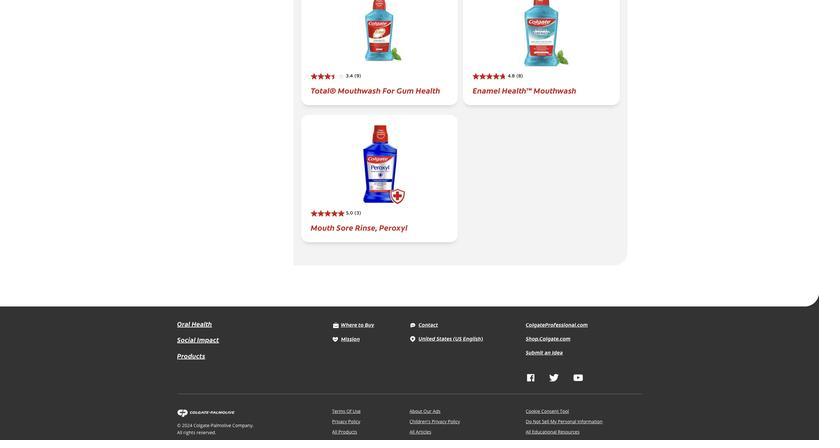 Task type: vqa. For each thing, say whether or not it's contained in the screenshot.


Task type: describe. For each thing, give the bounding box(es) containing it.
© 2024 colgate-palmolive company. all rights reserved.
[[177, 423, 254, 436]]

my
[[551, 419, 557, 425]]

all educational resources
[[526, 429, 580, 436]]

colgateprofessional.com link
[[526, 321, 588, 328]]

2 privacy from the left
[[432, 419, 447, 425]]

to
[[359, 322, 364, 329]]

personal
[[558, 419, 577, 425]]

where to buy link
[[332, 322, 374, 329]]

all products link
[[332, 429, 357, 436]]

do
[[526, 419, 532, 425]]

shop.colgate.com link
[[526, 335, 571, 342]]

rights
[[184, 430, 196, 436]]

sore
[[337, 222, 354, 233]]

of
[[347, 409, 352, 415]]

health™
[[502, 85, 532, 96]]

about our ads link
[[410, 409, 441, 415]]

total®
[[311, 85, 336, 96]]

mission link
[[332, 336, 360, 343]]

1 privacy from the left
[[332, 419, 347, 425]]

children's
[[410, 419, 431, 425]]

sell
[[542, 419, 550, 425]]

1 mouthwash from the left
[[338, 85, 381, 96]]

privacy policy link
[[332, 419, 361, 425]]

cookie consent tool
[[526, 409, 569, 415]]

colgateprofessional.com
[[526, 321, 588, 328]]

oral health link
[[177, 320, 212, 328]]

do not sell my personal information
[[526, 419, 603, 425]]

rinse,
[[355, 222, 378, 233]]

buy
[[365, 322, 374, 329]]

all articles link
[[410, 429, 432, 436]]

(9)
[[355, 74, 361, 79]]

an
[[545, 349, 551, 356]]

tool
[[560, 409, 569, 415]]

all for all products
[[332, 429, 337, 436]]

where to buy
[[341, 322, 374, 329]]

all inside © 2024 colgate-palmolive company. all rights reserved.
[[177, 430, 182, 436]]

do not sell my personal information link
[[526, 419, 603, 425]]

products link
[[177, 351, 205, 361]]

1 horizontal spatial health
[[416, 85, 440, 96]]

for
[[383, 85, 395, 96]]

submit an idea
[[526, 349, 563, 356]]

mouth
[[311, 222, 335, 233]]

states
[[437, 335, 452, 342]]

gum
[[397, 85, 414, 96]]

idea
[[552, 349, 563, 356]]

not
[[533, 419, 541, 425]]

youtube image
[[574, 374, 583, 382]]

3.4
[[346, 74, 353, 79]]

information
[[578, 419, 603, 425]]

(us
[[453, 335, 462, 342]]

©
[[177, 423, 181, 429]]

contact link
[[410, 321, 438, 328]]

enamel health™ mouthwash
[[473, 85, 577, 96]]

all educational resources link
[[526, 429, 580, 436]]

contact
[[419, 321, 438, 328]]

mouth sore rinse, peroxyl
[[311, 222, 408, 233]]

articles
[[416, 429, 432, 436]]



Task type: locate. For each thing, give the bounding box(es) containing it.
privacy down the ads at the right
[[432, 419, 447, 425]]

0 horizontal spatial policy
[[348, 419, 361, 425]]

social impact
[[177, 336, 219, 344]]

consent
[[542, 409, 559, 415]]

twitter image
[[550, 374, 559, 382]]

company.
[[233, 423, 254, 429]]

terms of use
[[332, 409, 361, 415]]

0 horizontal spatial health
[[192, 320, 212, 328]]

products
[[177, 352, 205, 360], [339, 429, 357, 436]]

shop.colgate.com
[[526, 335, 571, 342]]

0 horizontal spatial privacy
[[332, 419, 347, 425]]

health
[[416, 85, 440, 96], [192, 320, 212, 328]]

educational
[[532, 429, 557, 436]]

products down privacy policy
[[339, 429, 357, 436]]

united states (us english)
[[419, 335, 484, 342]]

terms of use link
[[332, 409, 361, 415]]

cookie
[[526, 409, 540, 415]]

all for all educational resources
[[526, 429, 531, 436]]

children's privacy policy
[[410, 419, 460, 425]]

0 vertical spatial products
[[177, 352, 205, 360]]

all
[[332, 429, 337, 436], [410, 429, 415, 436], [526, 429, 531, 436], [177, 430, 182, 436]]

about
[[410, 409, 423, 415]]

1 horizontal spatial privacy
[[432, 419, 447, 425]]

0 horizontal spatial products
[[177, 352, 205, 360]]

4.8 (8)
[[508, 74, 523, 79]]

children's privacy policy link
[[410, 419, 460, 425]]

peroxyl
[[379, 222, 408, 233]]

use
[[353, 409, 361, 415]]

all products
[[332, 429, 357, 436]]

resources
[[558, 429, 580, 436]]

(3)
[[355, 212, 361, 216]]

all left articles
[[410, 429, 415, 436]]

all down do
[[526, 429, 531, 436]]

colgate-
[[194, 423, 211, 429]]

all for all articles
[[410, 429, 415, 436]]

0 horizontal spatial mouthwash
[[338, 85, 381, 96]]

(8)
[[517, 74, 523, 79]]

oral health
[[177, 320, 212, 328]]

privacy
[[332, 419, 347, 425], [432, 419, 447, 425]]

total® mouthwash for gum health
[[311, 85, 440, 96]]

2024
[[182, 423, 192, 429]]

mission
[[341, 336, 360, 343]]

about our ads
[[410, 409, 441, 415]]

submit an idea link
[[526, 349, 563, 356]]

policy
[[348, 419, 361, 425], [448, 419, 460, 425]]

4.8
[[508, 74, 515, 79]]

submit
[[526, 349, 544, 356]]

terms
[[332, 409, 346, 415]]

ads
[[433, 409, 441, 415]]

privacy policy
[[332, 419, 361, 425]]

facebook image
[[527, 374, 535, 382]]

palmolive
[[211, 423, 231, 429]]

0 vertical spatial health
[[416, 85, 440, 96]]

social impact link
[[177, 335, 219, 345]]

health up social impact
[[192, 320, 212, 328]]

2 mouthwash from the left
[[534, 85, 577, 96]]

social
[[177, 336, 196, 344]]

1 policy from the left
[[348, 419, 361, 425]]

english)
[[463, 335, 484, 342]]

enamel
[[473, 85, 501, 96]]

rounded corner image
[[805, 293, 820, 307]]

our
[[424, 409, 432, 415]]

cookie consent tool link
[[526, 409, 569, 415]]

health right gum
[[416, 85, 440, 96]]

products down social
[[177, 352, 205, 360]]

reserved.
[[197, 430, 216, 436]]

mouthwash
[[338, 85, 381, 96], [534, 85, 577, 96]]

united
[[419, 335, 436, 342]]

2 policy from the left
[[448, 419, 460, 425]]

1 vertical spatial health
[[192, 320, 212, 328]]

impact
[[197, 336, 219, 344]]

all down the ©
[[177, 430, 182, 436]]

where
[[341, 322, 357, 329]]

oral
[[177, 320, 190, 328]]

1 horizontal spatial policy
[[448, 419, 460, 425]]

3.4 (9)
[[346, 74, 361, 79]]

5.0 (3)
[[346, 212, 361, 216]]

5.0
[[346, 212, 353, 216]]

all articles
[[410, 429, 432, 436]]

all down privacy policy
[[332, 429, 337, 436]]

privacy down the terms
[[332, 419, 347, 425]]

1 vertical spatial products
[[339, 429, 357, 436]]

1 horizontal spatial mouthwash
[[534, 85, 577, 96]]

1 horizontal spatial products
[[339, 429, 357, 436]]



